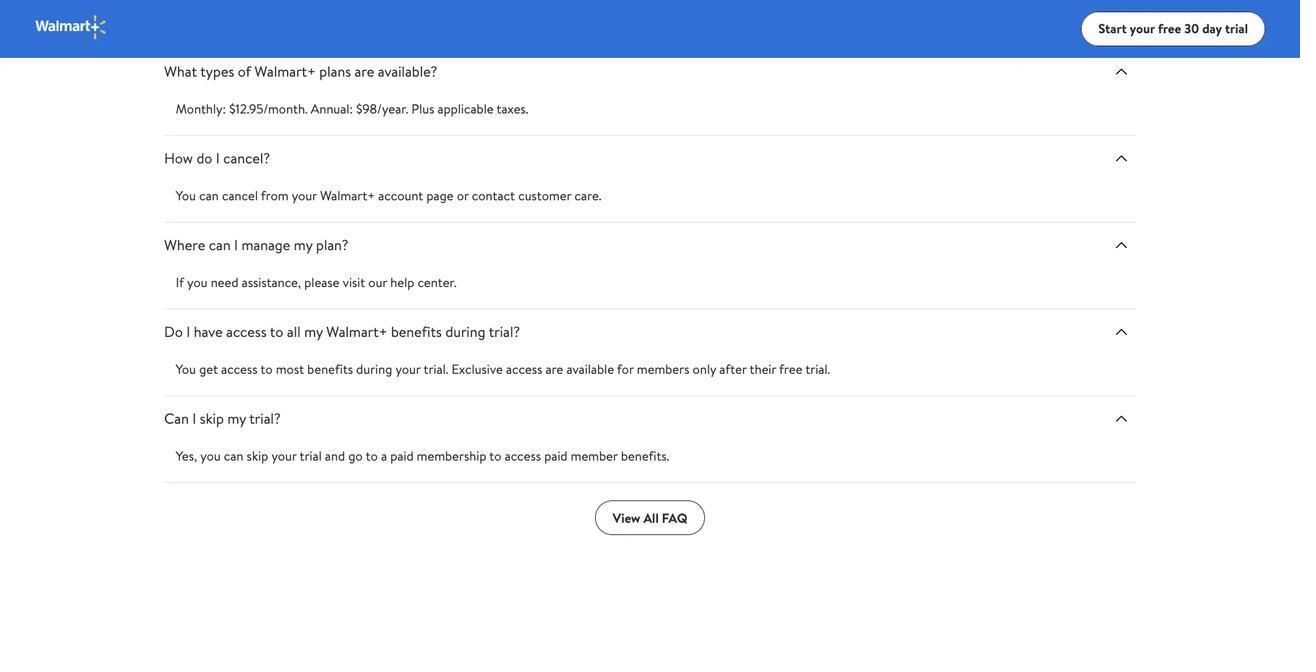 Task type: vqa. For each thing, say whether or not it's contained in the screenshot.
the during
yes



Task type: describe. For each thing, give the bounding box(es) containing it.
0 vertical spatial benefits
[[391, 322, 442, 341]]

have
[[194, 322, 223, 341]]

types
[[200, 61, 234, 81]]

$98/year.
[[356, 100, 409, 118]]

can for you
[[199, 187, 219, 205]]

faq
[[662, 509, 688, 527]]

account
[[378, 187, 424, 205]]

go
[[349, 447, 363, 465]]

where can i manage my plan? image
[[1113, 237, 1131, 254]]

plan?
[[316, 235, 349, 255]]

need
[[211, 273, 239, 292]]

monthly:
[[176, 100, 226, 118]]

how do i cancel? image
[[1113, 150, 1131, 167]]

after
[[720, 360, 747, 378]]

1 trial. from the left
[[424, 360, 449, 378]]

you for how
[[176, 187, 196, 205]]

membership
[[417, 447, 487, 465]]

plus
[[412, 100, 435, 118]]

do i have access to all my walmart+ benefits during trial?
[[164, 322, 520, 341]]

center.
[[418, 273, 457, 292]]

their
[[750, 360, 777, 378]]

you for do
[[176, 360, 196, 378]]

what types of walmart+ plans are available? image
[[1113, 63, 1131, 80]]

2 paid from the left
[[545, 447, 568, 465]]

$12.95/month.
[[229, 100, 308, 118]]

page
[[427, 187, 454, 205]]

you for i
[[200, 447, 221, 465]]

free inside button
[[1159, 19, 1182, 37]]

benefits.
[[621, 447, 670, 465]]

your right from
[[292, 187, 317, 205]]

30
[[1185, 19, 1200, 37]]

how
[[164, 148, 193, 168]]

most
[[276, 360, 304, 378]]

only
[[693, 360, 717, 378]]

can i skip my trial?
[[164, 409, 281, 428]]

annual:
[[311, 100, 353, 118]]

access right get
[[221, 360, 258, 378]]

get
[[199, 360, 218, 378]]

access right exclusive
[[506, 360, 543, 378]]

applicable
[[438, 100, 494, 118]]

or
[[457, 187, 469, 205]]

all
[[644, 509, 659, 527]]

you can cancel from your walmart+ account page or contact customer care.
[[176, 187, 602, 205]]

customer
[[518, 187, 572, 205]]

how do i cancel?
[[164, 148, 270, 168]]

our
[[369, 273, 387, 292]]

can i skip my trial? image
[[1113, 410, 1131, 428]]

if you need assistance, please visit our help center.
[[176, 273, 457, 292]]

for
[[617, 360, 634, 378]]

2 vertical spatial can
[[224, 447, 244, 465]]

do
[[197, 148, 213, 168]]

what types of walmart+ plans are available?
[[164, 61, 438, 81]]

1 vertical spatial trial?
[[249, 409, 281, 428]]

exclusive
[[452, 360, 503, 378]]

2 trial. from the left
[[806, 360, 831, 378]]

day
[[1203, 19, 1223, 37]]

0 horizontal spatial benefits
[[307, 360, 353, 378]]

assistance,
[[242, 273, 301, 292]]

contact
[[472, 187, 515, 205]]

1 paid from the left
[[390, 447, 414, 465]]

w+ image
[[35, 14, 108, 40]]

and
[[325, 447, 345, 465]]

from
[[261, 187, 289, 205]]

0 horizontal spatial are
[[355, 61, 375, 81]]



Task type: locate. For each thing, give the bounding box(es) containing it.
trial for your
[[300, 447, 322, 465]]

monthly: $12.95/month. annual: $98/year. plus applicable taxes.
[[176, 100, 529, 118]]

available
[[567, 360, 615, 378]]

you right "if" on the top left of the page
[[187, 273, 208, 292]]

1 vertical spatial are
[[546, 360, 564, 378]]

benefits down the do i have access to all my walmart+ benefits during trial?
[[307, 360, 353, 378]]

trial right day at the right
[[1226, 19, 1249, 37]]

i
[[216, 148, 220, 168], [234, 235, 238, 255], [186, 322, 190, 341], [193, 409, 196, 428]]

0 vertical spatial walmart+
[[255, 61, 316, 81]]

you for can
[[187, 273, 208, 292]]

do i have access to all my walmart+ benefits during trial? image
[[1113, 323, 1131, 341]]

view all faq
[[613, 509, 688, 527]]

paid right a
[[390, 447, 414, 465]]

trial left and
[[300, 447, 322, 465]]

skip
[[200, 409, 224, 428], [247, 447, 268, 465]]

where can i manage my plan?
[[164, 235, 349, 255]]

can right "where" on the left
[[209, 235, 231, 255]]

can
[[199, 187, 219, 205], [209, 235, 231, 255], [224, 447, 244, 465]]

0 horizontal spatial trial?
[[249, 409, 281, 428]]

walmart+ down the visit
[[326, 322, 388, 341]]

members
[[637, 360, 690, 378]]

your
[[1130, 19, 1156, 37], [292, 187, 317, 205], [396, 360, 421, 378], [272, 447, 297, 465]]

you
[[187, 273, 208, 292], [200, 447, 221, 465]]

trial for day
[[1226, 19, 1249, 37]]

you down the 'how'
[[176, 187, 196, 205]]

paid
[[390, 447, 414, 465], [545, 447, 568, 465]]

1 vertical spatial trial
[[300, 447, 322, 465]]

free left 30
[[1159, 19, 1182, 37]]

0 horizontal spatial during
[[356, 360, 393, 378]]

during down the do i have access to all my walmart+ benefits during trial?
[[356, 360, 393, 378]]

trial.
[[424, 360, 449, 378], [806, 360, 831, 378]]

0 horizontal spatial free
[[780, 360, 803, 378]]

to right the membership
[[490, 447, 502, 465]]

1 vertical spatial you
[[200, 447, 221, 465]]

2 vertical spatial my
[[227, 409, 246, 428]]

0 vertical spatial can
[[199, 187, 219, 205]]

1 horizontal spatial skip
[[247, 447, 268, 465]]

you right yes,
[[200, 447, 221, 465]]

free
[[1159, 19, 1182, 37], [780, 360, 803, 378]]

visit
[[343, 273, 365, 292]]

during
[[446, 322, 486, 341], [356, 360, 393, 378]]

help
[[391, 273, 415, 292]]

1 vertical spatial walmart+
[[320, 187, 375, 205]]

1 vertical spatial benefits
[[307, 360, 353, 378]]

trial? up you get access to most benefits during your trial. exclusive access are available for members only after their free trial.
[[489, 322, 520, 341]]

manage
[[242, 235, 291, 255]]

your left and
[[272, 447, 297, 465]]

0 vertical spatial you
[[187, 273, 208, 292]]

1 vertical spatial you
[[176, 360, 196, 378]]

2 vertical spatial walmart+
[[326, 322, 388, 341]]

walmart+ up plan?
[[320, 187, 375, 205]]

trial? down most
[[249, 409, 281, 428]]

all
[[287, 322, 301, 341]]

available?
[[378, 61, 438, 81]]

trial. right their
[[806, 360, 831, 378]]

0 vertical spatial are
[[355, 61, 375, 81]]

1 horizontal spatial trial.
[[806, 360, 831, 378]]

0 vertical spatial you
[[176, 187, 196, 205]]

free right their
[[780, 360, 803, 378]]

my right all
[[304, 322, 323, 341]]

paid left member
[[545, 447, 568, 465]]

to left all
[[270, 322, 284, 341]]

1 vertical spatial skip
[[247, 447, 268, 465]]

0 horizontal spatial trial.
[[424, 360, 449, 378]]

trial
[[1226, 19, 1249, 37], [300, 447, 322, 465]]

trial?
[[489, 322, 520, 341], [249, 409, 281, 428]]

can for where
[[209, 235, 231, 255]]

start your free 30 day trial button
[[1082, 12, 1266, 46]]

your right start
[[1130, 19, 1156, 37]]

my left plan?
[[294, 235, 313, 255]]

plans
[[319, 61, 351, 81]]

view
[[613, 509, 641, 527]]

please
[[304, 273, 340, 292]]

1 horizontal spatial trial?
[[489, 322, 520, 341]]

your inside start your free 30 day trial button
[[1130, 19, 1156, 37]]

cancel
[[222, 187, 258, 205]]

you left get
[[176, 360, 196, 378]]

0 horizontal spatial paid
[[390, 447, 414, 465]]

1 vertical spatial can
[[209, 235, 231, 255]]

walmart+ right of
[[255, 61, 316, 81]]

benefits
[[391, 322, 442, 341], [307, 360, 353, 378]]

a
[[381, 447, 387, 465]]

if
[[176, 273, 184, 292]]

to left a
[[366, 447, 378, 465]]

where
[[164, 235, 205, 255]]

are right "plans"
[[355, 61, 375, 81]]

0 vertical spatial trial?
[[489, 322, 520, 341]]

are
[[355, 61, 375, 81], [546, 360, 564, 378]]

0 vertical spatial free
[[1159, 19, 1182, 37]]

1 vertical spatial free
[[780, 360, 803, 378]]

taxes.
[[497, 100, 529, 118]]

0 vertical spatial my
[[294, 235, 313, 255]]

0 vertical spatial trial
[[1226, 19, 1249, 37]]

you get access to most benefits during your trial. exclusive access are available for members only after their free trial.
[[176, 360, 831, 378]]

do
[[164, 322, 183, 341]]

1 horizontal spatial benefits
[[391, 322, 442, 341]]

1 you from the top
[[176, 187, 196, 205]]

start your free 30 day trial
[[1099, 19, 1249, 37]]

yes, you can skip your trial and go to a paid membership to access paid member benefits.
[[176, 447, 670, 465]]

yes,
[[176, 447, 197, 465]]

1 vertical spatial my
[[304, 322, 323, 341]]

1 horizontal spatial are
[[546, 360, 564, 378]]

access
[[226, 322, 267, 341], [221, 360, 258, 378], [506, 360, 543, 378], [505, 447, 541, 465]]

to
[[270, 322, 284, 341], [261, 360, 273, 378], [366, 447, 378, 465], [490, 447, 502, 465]]

you
[[176, 187, 196, 205], [176, 360, 196, 378]]

1 horizontal spatial trial
[[1226, 19, 1249, 37]]

can down can i skip my trial?
[[224, 447, 244, 465]]

care.
[[575, 187, 602, 205]]

my right the can
[[227, 409, 246, 428]]

access left member
[[505, 447, 541, 465]]

trial. left exclusive
[[424, 360, 449, 378]]

access right have
[[226, 322, 267, 341]]

1 vertical spatial during
[[356, 360, 393, 378]]

trial inside button
[[1226, 19, 1249, 37]]

walmart+
[[255, 61, 316, 81], [320, 187, 375, 205], [326, 322, 388, 341]]

of
[[238, 61, 251, 81]]

1 horizontal spatial free
[[1159, 19, 1182, 37]]

my
[[294, 235, 313, 255], [304, 322, 323, 341], [227, 409, 246, 428]]

skip down can i skip my trial?
[[247, 447, 268, 465]]

cancel?
[[223, 148, 270, 168]]

0 vertical spatial during
[[446, 322, 486, 341]]

can left cancel
[[199, 187, 219, 205]]

start
[[1099, 19, 1127, 37]]

view all faq link
[[596, 501, 705, 535]]

benefits down help
[[391, 322, 442, 341]]

1 horizontal spatial paid
[[545, 447, 568, 465]]

2 you from the top
[[176, 360, 196, 378]]

0 vertical spatial skip
[[200, 409, 224, 428]]

member
[[571, 447, 618, 465]]

your left exclusive
[[396, 360, 421, 378]]

are left the available at bottom left
[[546, 360, 564, 378]]

1 horizontal spatial during
[[446, 322, 486, 341]]

to left most
[[261, 360, 273, 378]]

what
[[164, 61, 197, 81]]

0 horizontal spatial skip
[[200, 409, 224, 428]]

0 horizontal spatial trial
[[300, 447, 322, 465]]

skip right the can
[[200, 409, 224, 428]]

during up exclusive
[[446, 322, 486, 341]]

can
[[164, 409, 189, 428]]



